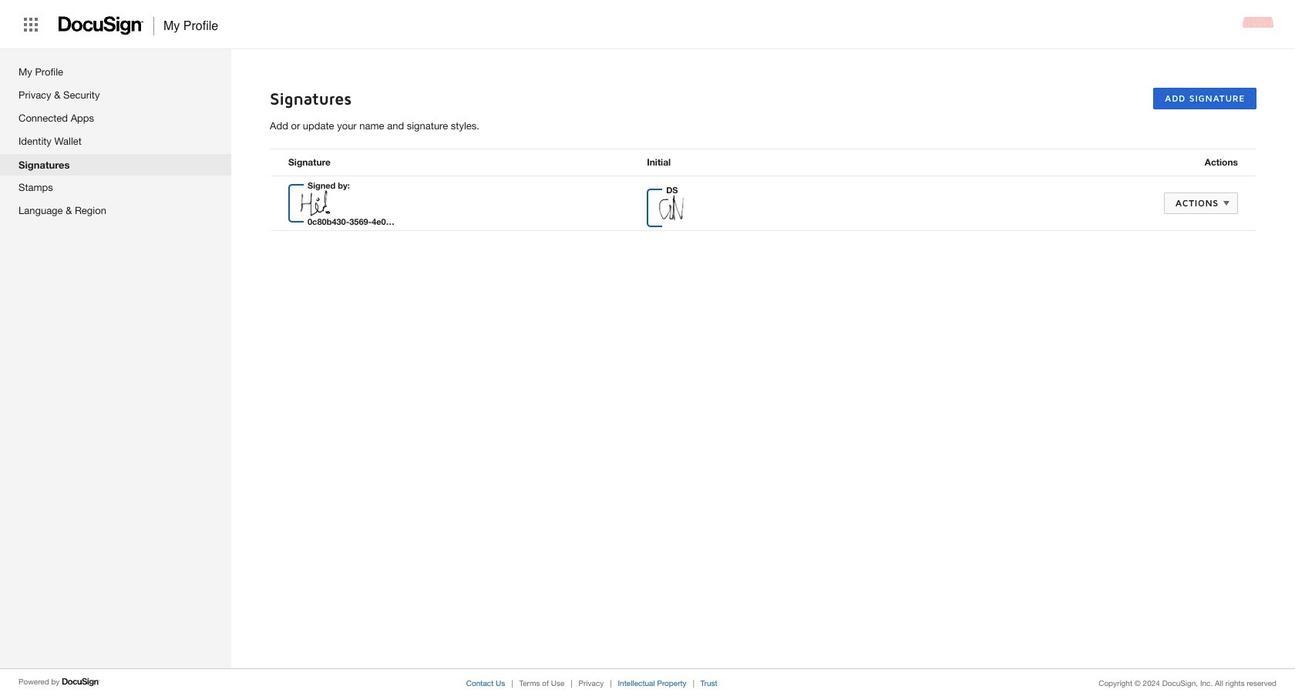 Task type: vqa. For each thing, say whether or not it's contained in the screenshot.
THE GENERIC NAME image
yes



Task type: describe. For each thing, give the bounding box(es) containing it.
gn image
[[651, 188, 696, 228]]

1 vertical spatial docusign image
[[62, 677, 100, 689]]

0 vertical spatial docusign image
[[59, 12, 144, 40]]



Task type: locate. For each thing, give the bounding box(es) containing it.
generic name image
[[292, 183, 372, 224]]

docusign image
[[59, 12, 144, 40], [62, 677, 100, 689]]

cell
[[980, 177, 1257, 231]]



